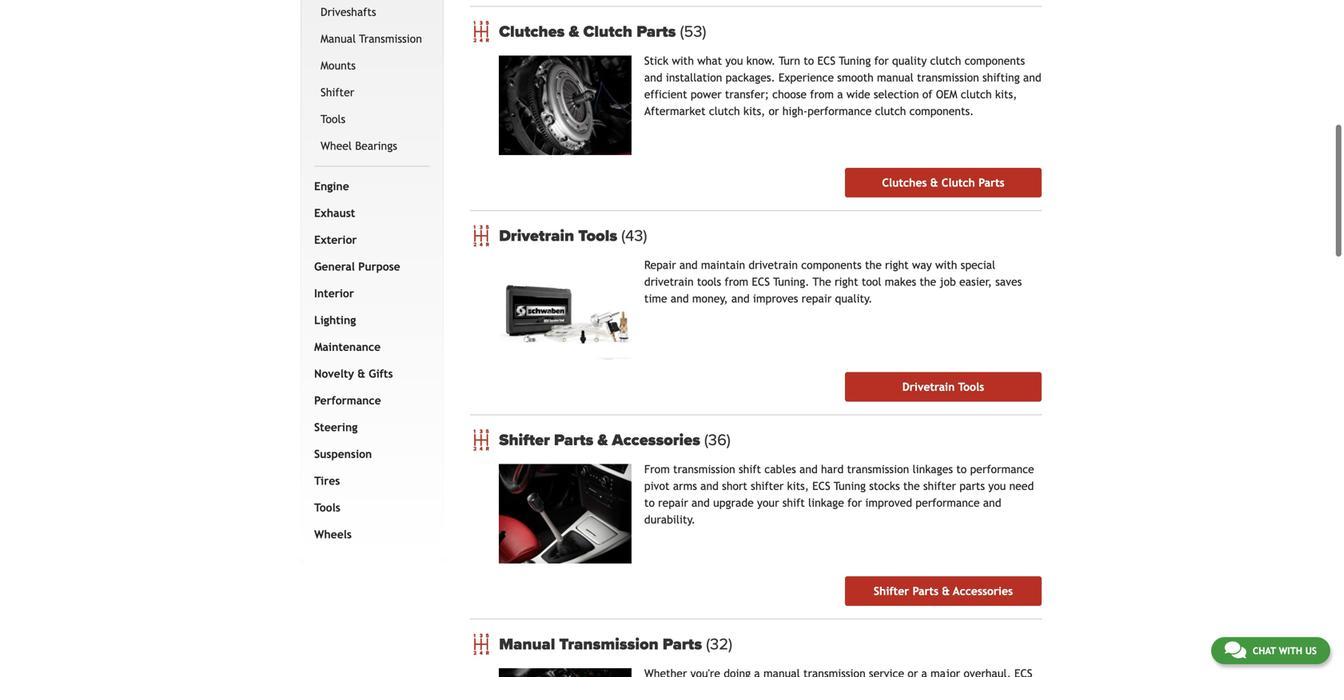 Task type: vqa. For each thing, say whether or not it's contained in the screenshot.
Kit
no



Task type: locate. For each thing, give the bounding box(es) containing it.
0 vertical spatial components
[[965, 55, 1026, 67]]

performance
[[314, 394, 381, 407]]

clutches
[[499, 22, 565, 41], [883, 176, 928, 189]]

2 horizontal spatial transmission
[[918, 71, 980, 84]]

0 horizontal spatial shift
[[739, 463, 762, 476]]

1 vertical spatial the
[[920, 276, 937, 288]]

0 horizontal spatial transmission
[[359, 32, 422, 45]]

manual
[[878, 71, 914, 84]]

you up packages.
[[726, 55, 744, 67]]

drivetrain tools
[[499, 226, 622, 246], [903, 381, 985, 394]]

the up the "tool"
[[866, 259, 882, 272]]

manual up mounts on the left of page
[[321, 32, 356, 45]]

1 horizontal spatial shift
[[783, 497, 805, 510]]

transmission up oem
[[918, 71, 980, 84]]

and
[[645, 71, 663, 84], [1024, 71, 1042, 84], [680, 259, 698, 272], [671, 292, 689, 305], [732, 292, 750, 305], [800, 463, 818, 476], [701, 480, 719, 493], [692, 497, 710, 510], [984, 497, 1002, 510]]

exterior link
[[311, 227, 427, 253]]

1 shifter from the left
[[751, 480, 784, 493]]

1 vertical spatial ecs
[[752, 276, 770, 288]]

kits, down transfer;
[[744, 105, 766, 118]]

clutch
[[584, 22, 633, 41], [942, 176, 976, 189]]

1 vertical spatial clutches & clutch parts link
[[846, 168, 1042, 198]]

durability.
[[645, 514, 696, 526]]

tools link up 'wheels'
[[311, 495, 427, 521]]

ecs inside stick with what you know. turn to ecs tuning for quality clutch components and installation packages. experience smooth manual transmission shifting and efficient power transfer; choose from a wide selection of oem clutch kits, aftermarket clutch kits, or high-performance clutch components.
[[818, 55, 836, 67]]

shifter down linkages
[[924, 480, 957, 493]]

0 vertical spatial performance
[[808, 105, 872, 118]]

shifter parts & accessories
[[499, 431, 705, 450], [874, 585, 1014, 598]]

1 vertical spatial tools link
[[311, 495, 427, 521]]

1 horizontal spatial shifter parts & accessories
[[874, 585, 1014, 598]]

0 vertical spatial clutches
[[499, 22, 565, 41]]

the down linkages
[[904, 480, 921, 493]]

manual transmission parts link
[[499, 635, 1042, 654]]

parts
[[637, 22, 676, 41], [979, 176, 1005, 189], [554, 431, 594, 450], [913, 585, 939, 598], [663, 635, 702, 654]]

you inside from transmission shift cables and hard transmission linkages to performance pivot arms and short shifter kits, ecs tuning stocks the shifter parts you need to repair and upgrade your shift linkage for improved performance and durability.
[[989, 480, 1007, 493]]

0 vertical spatial with
[[672, 55, 694, 67]]

performance
[[808, 105, 872, 118], [971, 463, 1035, 476], [916, 497, 980, 510]]

1 horizontal spatial clutches & clutch parts
[[883, 176, 1005, 189]]

bearings
[[355, 139, 398, 152]]

0 vertical spatial transmission
[[359, 32, 422, 45]]

0 vertical spatial shift
[[739, 463, 762, 476]]

0 vertical spatial manual
[[321, 32, 356, 45]]

2 vertical spatial the
[[904, 480, 921, 493]]

upgrade
[[714, 497, 754, 510]]

easier,
[[960, 276, 993, 288]]

0 horizontal spatial repair
[[659, 497, 689, 510]]

or
[[769, 105, 780, 118]]

0 vertical spatial shifter
[[321, 86, 355, 99]]

0 horizontal spatial clutches
[[499, 22, 565, 41]]

to up parts
[[957, 463, 967, 476]]

tuning.
[[774, 276, 810, 288]]

ecs up linkage
[[813, 480, 831, 493]]

for up manual
[[875, 55, 889, 67]]

transmission up manual transmission parts thumbnail image
[[560, 635, 659, 654]]

0 horizontal spatial accessories
[[612, 431, 701, 450]]

the for drivetrain tools
[[920, 276, 937, 288]]

1 vertical spatial drivetrain tools link
[[846, 372, 1042, 402]]

0 vertical spatial drivetrain
[[749, 259, 798, 272]]

drivetrain tools link
[[499, 226, 1042, 246], [846, 372, 1042, 402]]

1 horizontal spatial drivetrain
[[749, 259, 798, 272]]

1 vertical spatial clutches
[[883, 176, 928, 189]]

components
[[965, 55, 1026, 67], [802, 259, 862, 272]]

the for shifter parts & accessories
[[904, 480, 921, 493]]

performance up need
[[971, 463, 1035, 476]]

clutches & clutch parts up stick
[[499, 22, 680, 41]]

0 vertical spatial drivetrain tools link
[[499, 226, 1042, 246]]

engine
[[314, 180, 349, 193]]

clutches & clutch parts
[[499, 22, 680, 41], [883, 176, 1005, 189]]

components up shifting
[[965, 55, 1026, 67]]

shift right your
[[783, 497, 805, 510]]

clutch down 'selection'
[[876, 105, 907, 118]]

right up makes
[[886, 259, 909, 272]]

1 vertical spatial shifter parts & accessories link
[[846, 577, 1042, 606]]

components up the
[[802, 259, 862, 272]]

shifter
[[321, 86, 355, 99], [499, 431, 550, 450], [874, 585, 910, 598]]

improved
[[866, 497, 913, 510]]

the
[[813, 276, 832, 288]]

repair down the
[[802, 292, 832, 305]]

repair
[[802, 292, 832, 305], [659, 497, 689, 510]]

1 horizontal spatial kits,
[[788, 480, 810, 493]]

2 vertical spatial ecs
[[813, 480, 831, 493]]

from left a
[[811, 88, 834, 101]]

quality.
[[836, 292, 873, 305]]

transmission for manual transmission
[[359, 32, 422, 45]]

1 vertical spatial drivetrain
[[903, 381, 955, 394]]

1 horizontal spatial shifter
[[499, 431, 550, 450]]

1 horizontal spatial from
[[811, 88, 834, 101]]

0 horizontal spatial clutches & clutch parts
[[499, 22, 680, 41]]

0 vertical spatial to
[[804, 55, 815, 67]]

2 horizontal spatial kits,
[[996, 88, 1018, 101]]

from down "maintain"
[[725, 276, 749, 288]]

1 horizontal spatial accessories
[[954, 585, 1014, 598]]

transmission inside drivetrain subcategories element
[[359, 32, 422, 45]]

0 horizontal spatial to
[[645, 497, 655, 510]]

1 vertical spatial transmission
[[560, 635, 659, 654]]

kits, down cables in the bottom right of the page
[[788, 480, 810, 493]]

0 vertical spatial tools link
[[318, 106, 427, 133]]

with up installation on the top of page
[[672, 55, 694, 67]]

clutches & clutch parts link
[[499, 22, 1042, 41], [846, 168, 1042, 198]]

manual
[[321, 32, 356, 45], [499, 635, 556, 654]]

shifter up your
[[751, 480, 784, 493]]

1 horizontal spatial transmission
[[560, 635, 659, 654]]

performance down parts
[[916, 497, 980, 510]]

drivetrain up tuning.
[[749, 259, 798, 272]]

the down way
[[920, 276, 937, 288]]

1 vertical spatial shifter parts & accessories
[[874, 585, 1014, 598]]

1 vertical spatial for
[[848, 497, 863, 510]]

for right linkage
[[848, 497, 863, 510]]

shift up short
[[739, 463, 762, 476]]

ecs up experience
[[818, 55, 836, 67]]

experience
[[779, 71, 834, 84]]

for inside from transmission shift cables and hard transmission linkages to performance pivot arms and short shifter kits, ecs tuning stocks the shifter parts you need to repair and upgrade your shift linkage for improved performance and durability.
[[848, 497, 863, 510]]

you left need
[[989, 480, 1007, 493]]

shifter parts & accessories thumbnail image image
[[499, 464, 632, 564]]

with up the job on the top
[[936, 259, 958, 272]]

shifter parts & accessories for top "shifter parts & accessories" link
[[499, 431, 705, 450]]

0 vertical spatial tuning
[[839, 55, 871, 67]]

tires link
[[311, 468, 427, 495]]

0 horizontal spatial right
[[835, 276, 859, 288]]

right up quality.
[[835, 276, 859, 288]]

0 vertical spatial kits,
[[996, 88, 1018, 101]]

clutches for 'clutches & clutch parts' link to the top
[[499, 22, 565, 41]]

hard
[[822, 463, 844, 476]]

transmission up arms
[[674, 463, 736, 476]]

and down stick
[[645, 71, 663, 84]]

1 vertical spatial drivetrain tools
[[903, 381, 985, 394]]

ecs up the improves
[[752, 276, 770, 288]]

0 vertical spatial from
[[811, 88, 834, 101]]

clutch right oem
[[961, 88, 992, 101]]

stocks
[[870, 480, 900, 493]]

driveshafts
[[321, 5, 376, 18]]

0 vertical spatial for
[[875, 55, 889, 67]]

0 horizontal spatial for
[[848, 497, 863, 510]]

mounts link
[[318, 52, 427, 79]]

to up experience
[[804, 55, 815, 67]]

manual transmission parts
[[499, 635, 707, 654]]

1 horizontal spatial manual
[[499, 635, 556, 654]]

0 horizontal spatial manual
[[321, 32, 356, 45]]

0 vertical spatial drivetrain
[[499, 226, 575, 246]]

drivetrain
[[749, 259, 798, 272], [645, 276, 694, 288]]

manual up manual transmission parts thumbnail image
[[499, 635, 556, 654]]

1 horizontal spatial for
[[875, 55, 889, 67]]

linkage
[[809, 497, 845, 510]]

repair inside repair and maintain drivetrain components the right way with special drivetrain tools from ecs tuning. the right tool makes the job easier, saves time and money, and improves repair quality.
[[802, 292, 832, 305]]

repair and maintain drivetrain components the right way with special drivetrain tools from ecs tuning. the right tool makes the job easier, saves time and money, and improves repair quality.
[[645, 259, 1023, 305]]

the
[[866, 259, 882, 272], [920, 276, 937, 288], [904, 480, 921, 493]]

manual transmission
[[321, 32, 422, 45]]

and down arms
[[692, 497, 710, 510]]

1 horizontal spatial with
[[936, 259, 958, 272]]

cables
[[765, 463, 797, 476]]

2 horizontal spatial to
[[957, 463, 967, 476]]

maintenance link
[[311, 334, 427, 361]]

components inside stick with what you know. turn to ecs tuning for quality clutch components and installation packages. experience smooth manual transmission shifting and efficient power transfer; choose from a wide selection of oem clutch kits, aftermarket clutch kits, or high-performance clutch components.
[[965, 55, 1026, 67]]

1 vertical spatial kits,
[[744, 105, 766, 118]]

0 horizontal spatial shifter
[[321, 86, 355, 99]]

tuning inside stick with what you know. turn to ecs tuning for quality clutch components and installation packages. experience smooth manual transmission shifting and efficient power transfer; choose from a wide selection of oem clutch kits, aftermarket clutch kits, or high-performance clutch components.
[[839, 55, 871, 67]]

1 horizontal spatial shifter
[[924, 480, 957, 493]]

engine link
[[311, 173, 427, 200]]

1 horizontal spatial drivetrain
[[903, 381, 955, 394]]

1 vertical spatial you
[[989, 480, 1007, 493]]

with inside stick with what you know. turn to ecs tuning for quality clutch components and installation packages. experience smooth manual transmission shifting and efficient power transfer; choose from a wide selection of oem clutch kits, aftermarket clutch kits, or high-performance clutch components.
[[672, 55, 694, 67]]

with inside chat with us link
[[1280, 646, 1303, 657]]

interior
[[314, 287, 354, 300]]

repair
[[645, 259, 677, 272]]

1 vertical spatial clutch
[[942, 176, 976, 189]]

1 vertical spatial repair
[[659, 497, 689, 510]]

repair up durability.
[[659, 497, 689, 510]]

tools link up bearings
[[318, 106, 427, 133]]

1 horizontal spatial repair
[[802, 292, 832, 305]]

1 horizontal spatial you
[[989, 480, 1007, 493]]

0 horizontal spatial you
[[726, 55, 744, 67]]

from inside stick with what you know. turn to ecs tuning for quality clutch components and installation packages. experience smooth manual transmission shifting and efficient power transfer; choose from a wide selection of oem clutch kits, aftermarket clutch kits, or high-performance clutch components.
[[811, 88, 834, 101]]

0 vertical spatial shifter parts & accessories
[[499, 431, 705, 450]]

tuning down hard
[[834, 480, 866, 493]]

from inside repair and maintain drivetrain components the right way with special drivetrain tools from ecs tuning. the right tool makes the job easier, saves time and money, and improves repair quality.
[[725, 276, 749, 288]]

0 horizontal spatial drivetrain tools
[[499, 226, 622, 246]]

shifter for top "shifter parts & accessories" link
[[499, 431, 550, 450]]

to
[[804, 55, 815, 67], [957, 463, 967, 476], [645, 497, 655, 510]]

clutch for 'clutches & clutch parts' link to the top
[[584, 22, 633, 41]]

to down pivot
[[645, 497, 655, 510]]

with inside repair and maintain drivetrain components the right way with special drivetrain tools from ecs tuning. the right tool makes the job easier, saves time and money, and improves repair quality.
[[936, 259, 958, 272]]

and down parts
[[984, 497, 1002, 510]]

1 horizontal spatial components
[[965, 55, 1026, 67]]

transmission
[[359, 32, 422, 45], [560, 635, 659, 654]]

0 vertical spatial you
[[726, 55, 744, 67]]

transmission
[[918, 71, 980, 84], [674, 463, 736, 476], [848, 463, 910, 476]]

0 vertical spatial clutch
[[584, 22, 633, 41]]

1 vertical spatial drivetrain
[[645, 276, 694, 288]]

manual inside manual transmission link
[[321, 32, 356, 45]]

clutches & clutch parts thumbnail image image
[[499, 56, 632, 155]]

with left us
[[1280, 646, 1303, 657]]

clutches & clutch parts link up know. at the right top of the page
[[499, 22, 1042, 41]]

lighting
[[314, 314, 356, 327]]

drivetrain down repair
[[645, 276, 694, 288]]

mounts
[[321, 59, 356, 72]]

1 horizontal spatial to
[[804, 55, 815, 67]]

the inside from transmission shift cables and hard transmission linkages to performance pivot arms and short shifter kits, ecs tuning stocks the shifter parts you need to repair and upgrade your shift linkage for improved performance and durability.
[[904, 480, 921, 493]]

power
[[691, 88, 722, 101]]

clutches & clutch parts down components.
[[883, 176, 1005, 189]]

tuning up "smooth"
[[839, 55, 871, 67]]

from
[[811, 88, 834, 101], [725, 276, 749, 288]]

improves
[[754, 292, 799, 305]]

exhaust
[[314, 207, 355, 219]]

clutches for the bottommost 'clutches & clutch parts' link
[[883, 176, 928, 189]]

1 vertical spatial components
[[802, 259, 862, 272]]

0 horizontal spatial clutch
[[584, 22, 633, 41]]

wide
[[847, 88, 871, 101]]

choose
[[773, 88, 807, 101]]

you
[[726, 55, 744, 67], [989, 480, 1007, 493]]

transmission up stocks
[[848, 463, 910, 476]]

tuning
[[839, 55, 871, 67], [834, 480, 866, 493]]

0 vertical spatial ecs
[[818, 55, 836, 67]]

shifter parts & accessories link
[[499, 431, 1042, 450], [846, 577, 1042, 606]]

1 horizontal spatial drivetrain tools
[[903, 381, 985, 394]]

maintenance
[[314, 341, 381, 353]]

transmission down driveshafts link
[[359, 32, 422, 45]]

kits, down shifting
[[996, 88, 1018, 101]]

2 vertical spatial with
[[1280, 646, 1303, 657]]

2 horizontal spatial shifter
[[874, 585, 910, 598]]

accessories
[[612, 431, 701, 450], [954, 585, 1014, 598]]

clutch
[[931, 55, 962, 67], [961, 88, 992, 101], [709, 105, 741, 118], [876, 105, 907, 118]]

0 horizontal spatial drivetrain
[[499, 226, 575, 246]]

chat with us
[[1253, 646, 1318, 657]]

job
[[940, 276, 957, 288]]

kits,
[[996, 88, 1018, 101], [744, 105, 766, 118], [788, 480, 810, 493]]

with for stick
[[672, 55, 694, 67]]

1 horizontal spatial clutches
[[883, 176, 928, 189]]

high-
[[783, 105, 808, 118]]

1 vertical spatial shifter
[[499, 431, 550, 450]]

exhaust link
[[311, 200, 427, 227]]

tools inside drivetrain subcategories element
[[321, 113, 346, 125]]

1 vertical spatial tuning
[[834, 480, 866, 493]]

1 vertical spatial from
[[725, 276, 749, 288]]

manual for manual transmission
[[321, 32, 356, 45]]

performance down a
[[808, 105, 872, 118]]

wheel
[[321, 139, 352, 152]]

2 vertical spatial kits,
[[788, 480, 810, 493]]

clutches & clutch parts link down components.
[[846, 168, 1042, 198]]

way
[[913, 259, 932, 272]]



Task type: describe. For each thing, give the bounding box(es) containing it.
gifts
[[369, 367, 393, 380]]

performance inside stick with what you know. turn to ecs tuning for quality clutch components and installation packages. experience smooth manual transmission shifting and efficient power transfer; choose from a wide selection of oem clutch kits, aftermarket clutch kits, or high-performance clutch components.
[[808, 105, 872, 118]]

smooth
[[838, 71, 874, 84]]

novelty & gifts
[[314, 367, 393, 380]]

2 vertical spatial performance
[[916, 497, 980, 510]]

to inside stick with what you know. turn to ecs tuning for quality clutch components and installation packages. experience smooth manual transmission shifting and efficient power transfer; choose from a wide selection of oem clutch kits, aftermarket clutch kits, or high-performance clutch components.
[[804, 55, 815, 67]]

steering
[[314, 421, 358, 434]]

suspension
[[314, 448, 372, 461]]

components.
[[910, 105, 975, 118]]

special
[[961, 259, 996, 272]]

and right arms
[[701, 480, 719, 493]]

drivetrain subcategories element
[[314, 0, 431, 167]]

selection
[[874, 88, 920, 101]]

turn
[[779, 55, 801, 67]]

exterior
[[314, 233, 357, 246]]

pivot
[[645, 480, 670, 493]]

aftermarket
[[645, 105, 706, 118]]

transmission for manual transmission parts
[[560, 635, 659, 654]]

shifter inside drivetrain subcategories element
[[321, 86, 355, 99]]

interior link
[[311, 280, 427, 307]]

oem
[[937, 88, 958, 101]]

comments image
[[1225, 641, 1247, 660]]

0 vertical spatial clutches & clutch parts link
[[499, 22, 1042, 41]]

quality
[[893, 55, 927, 67]]

tuning inside from transmission shift cables and hard transmission linkages to performance pivot arms and short shifter kits, ecs tuning stocks the shifter parts you need to repair and upgrade your shift linkage for improved performance and durability.
[[834, 480, 866, 493]]

1 vertical spatial clutches & clutch parts
[[883, 176, 1005, 189]]

arms
[[673, 480, 698, 493]]

with for chat
[[1280, 646, 1303, 657]]

clutch down power at the top of page
[[709, 105, 741, 118]]

2 shifter from the left
[[924, 480, 957, 493]]

wheel bearings
[[321, 139, 398, 152]]

1 vertical spatial shift
[[783, 497, 805, 510]]

performance link
[[311, 387, 427, 414]]

time
[[645, 292, 668, 305]]

linkages
[[913, 463, 954, 476]]

0 horizontal spatial drivetrain
[[645, 276, 694, 288]]

of
[[923, 88, 933, 101]]

ecs inside from transmission shift cables and hard transmission linkages to performance pivot arms and short shifter kits, ecs tuning stocks the shifter parts you need to repair and upgrade your shift linkage for improved performance and durability.
[[813, 480, 831, 493]]

efficient
[[645, 88, 688, 101]]

0 vertical spatial shifter parts & accessories link
[[499, 431, 1042, 450]]

kits, inside from transmission shift cables and hard transmission linkages to performance pivot arms and short shifter kits, ecs tuning stocks the shifter parts you need to repair and upgrade your shift linkage for improved performance and durability.
[[788, 480, 810, 493]]

shifter link
[[318, 79, 427, 106]]

wheels
[[314, 528, 352, 541]]

tool
[[862, 276, 882, 288]]

general purpose
[[314, 260, 401, 273]]

and left hard
[[800, 463, 818, 476]]

and right time
[[671, 292, 689, 305]]

general purpose link
[[311, 253, 427, 280]]

steering link
[[311, 414, 427, 441]]

tools
[[697, 276, 722, 288]]

maintain
[[702, 259, 746, 272]]

need
[[1010, 480, 1035, 493]]

drivetrain tools thumbnail image image
[[499, 260, 632, 360]]

manual transmission link
[[318, 25, 427, 52]]

chat with us link
[[1212, 638, 1331, 665]]

shifting
[[983, 71, 1021, 84]]

novelty & gifts link
[[311, 361, 427, 387]]

repair inside from transmission shift cables and hard transmission linkages to performance pivot arms and short shifter kits, ecs tuning stocks the shifter parts you need to repair and upgrade your shift linkage for improved performance and durability.
[[659, 497, 689, 510]]

a
[[838, 88, 844, 101]]

general
[[314, 260, 355, 273]]

drivetrain for bottom drivetrain tools link
[[903, 381, 955, 394]]

1 horizontal spatial transmission
[[848, 463, 910, 476]]

1 vertical spatial performance
[[971, 463, 1035, 476]]

money,
[[693, 292, 729, 305]]

your
[[758, 497, 780, 510]]

novelty
[[314, 367, 354, 380]]

from transmission shift cables and hard transmission linkages to performance pivot arms and short shifter kits, ecs tuning stocks the shifter parts you need to repair and upgrade your shift linkage for improved performance and durability.
[[645, 463, 1035, 526]]

stick
[[645, 55, 669, 67]]

and right money,
[[732, 292, 750, 305]]

transmission inside stick with what you know. turn to ecs tuning for quality clutch components and installation packages. experience smooth manual transmission shifting and efficient power transfer; choose from a wide selection of oem clutch kits, aftermarket clutch kits, or high-performance clutch components.
[[918, 71, 980, 84]]

components inside repair and maintain drivetrain components the right way with special drivetrain tools from ecs tuning. the right tool makes the job easier, saves time and money, and improves repair quality.
[[802, 259, 862, 272]]

0 vertical spatial clutches & clutch parts
[[499, 22, 680, 41]]

from
[[645, 463, 670, 476]]

drivetrain for top drivetrain tools link
[[499, 226, 575, 246]]

0 horizontal spatial kits,
[[744, 105, 766, 118]]

shifter for the bottommost "shifter parts & accessories" link
[[874, 585, 910, 598]]

makes
[[885, 276, 917, 288]]

packages.
[[726, 71, 776, 84]]

transfer;
[[725, 88, 770, 101]]

manual transmission parts thumbnail image image
[[499, 669, 632, 678]]

and right shifting
[[1024, 71, 1042, 84]]

2 vertical spatial to
[[645, 497, 655, 510]]

and up 'tools'
[[680, 259, 698, 272]]

1 vertical spatial to
[[957, 463, 967, 476]]

0 vertical spatial drivetrain tools
[[499, 226, 622, 246]]

saves
[[996, 276, 1023, 288]]

know.
[[747, 55, 776, 67]]

1 vertical spatial right
[[835, 276, 859, 288]]

clutch up oem
[[931, 55, 962, 67]]

purpose
[[358, 260, 401, 273]]

lighting link
[[311, 307, 427, 334]]

you inside stick with what you know. turn to ecs tuning for quality clutch components and installation packages. experience smooth manual transmission shifting and efficient power transfer; choose from a wide selection of oem clutch kits, aftermarket clutch kits, or high-performance clutch components.
[[726, 55, 744, 67]]

chat
[[1253, 646, 1277, 657]]

0 vertical spatial right
[[886, 259, 909, 272]]

0 vertical spatial the
[[866, 259, 882, 272]]

what
[[698, 55, 723, 67]]

for inside stick with what you know. turn to ecs tuning for quality clutch components and installation packages. experience smooth manual transmission shifting and efficient power transfer; choose from a wide selection of oem clutch kits, aftermarket clutch kits, or high-performance clutch components.
[[875, 55, 889, 67]]

wheels link
[[311, 521, 427, 548]]

ecs inside repair and maintain drivetrain components the right way with special drivetrain tools from ecs tuning. the right tool makes the job easier, saves time and money, and improves repair quality.
[[752, 276, 770, 288]]

parts
[[960, 480, 986, 493]]

installation
[[666, 71, 723, 84]]

stick with what you know. turn to ecs tuning for quality clutch components and installation packages. experience smooth manual transmission shifting and efficient power transfer; choose from a wide selection of oem clutch kits, aftermarket clutch kits, or high-performance clutch components.
[[645, 55, 1042, 118]]

shifter parts & accessories for the bottommost "shifter parts & accessories" link
[[874, 585, 1014, 598]]

suspension link
[[311, 441, 427, 468]]

1 vertical spatial accessories
[[954, 585, 1014, 598]]

wheel bearings link
[[318, 133, 427, 159]]

tires
[[314, 475, 340, 487]]

clutch for the bottommost 'clutches & clutch parts' link
[[942, 176, 976, 189]]

short
[[723, 480, 748, 493]]

manual for manual transmission parts
[[499, 635, 556, 654]]

0 horizontal spatial transmission
[[674, 463, 736, 476]]



